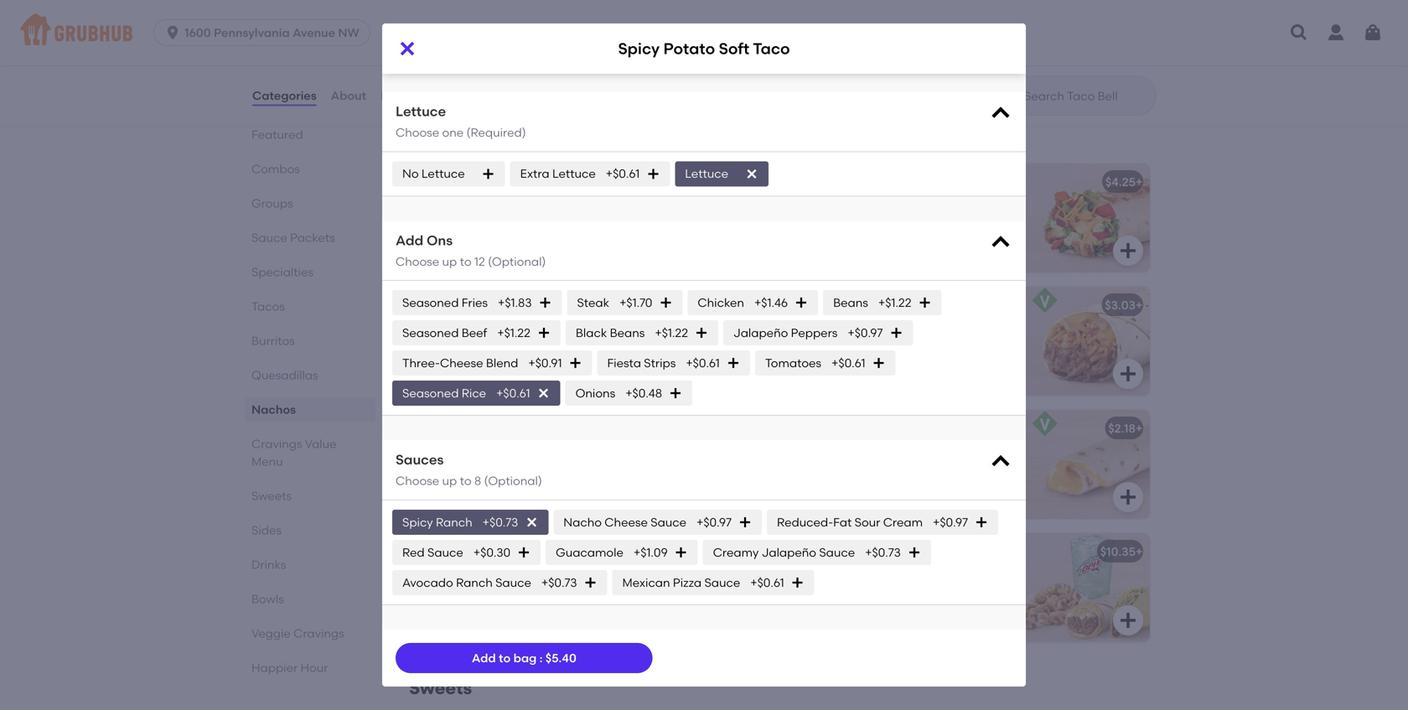 Task type: describe. For each thing, give the bounding box(es) containing it.
strips,
[[588, 339, 623, 353]]

with inside a flour tortilla filled with crispy potato bites, lettuce, real shredded cheddar cheese, and creamy chipotle sauce.
[[532, 198, 555, 213]]

lettuce inside lettuce choose one (required)
[[396, 103, 446, 119]]

cheesy bean and rice burrito image
[[1025, 287, 1150, 396]]

tortilla inside a flour tortilla filled with crispy potato bites, lettuce, real shredded cheddar cheese, and creamy chipotle sauce.
[[462, 198, 499, 213]]

creamy inside a flour tortilla filled with crispy potato bites, lettuce, real shredded cheddar cheese, and creamy chipotle sauce.
[[546, 232, 590, 247]]

and right bean
[[876, 298, 899, 312]]

fat inside seasoned rice, seasoned beef, nacho cheese sauce, fiesta strips, three cheese blend, reduced fat sour cream wrapped in a warm tortilla.
[[596, 356, 615, 370]]

a up crunchy
[[849, 568, 856, 582]]

shredded inside a flour tortilla filled with crispy potato bites, lettuce, real shredded cheddar cheese, and creamy chipotle sauce.
[[568, 215, 622, 230]]

reduced-fat sour cream
[[777, 515, 923, 529]]

to inside the sauces choose up to 8 (optional)
[[460, 474, 472, 488]]

$3.03
[[1105, 298, 1136, 312]]

+$0.48
[[626, 386, 662, 400]]

spicy for +$0.73
[[402, 515, 433, 529]]

cheesy roll up image
[[1025, 410, 1150, 519]]

1 horizontal spatial taco
[[753, 39, 790, 58]]

+$0.97 for jalapeño peppers
[[848, 326, 883, 340]]

cheesy bean and rice burrito
[[798, 298, 969, 312]]

steak
[[577, 296, 610, 310]]

peppers
[[791, 326, 838, 340]]

0 vertical spatial beefy
[[423, 298, 455, 312]]

sauce for extra chipotle sauce
[[648, 38, 684, 52]]

about button
[[330, 65, 367, 126]]

chipotle inside a flour tortilla filled with crispy potato bites, lettuce, real shredded cheddar cheese, and creamy chipotle sauce.
[[423, 249, 469, 264]]

mexican pizza sauce
[[623, 575, 741, 590]]

0 horizontal spatial beans
[[610, 326, 645, 340]]

melt
[[458, 298, 483, 312]]

$2.42
[[730, 175, 760, 189]]

+$0.61 for mexican pizza sauce
[[751, 575, 785, 590]]

creamy jalapeño sauce
[[713, 545, 855, 560]]

and inside a flour tortilla filled with crispy potato bites, lettuce, real shredded cheddar cheese, and creamy chipotle sauce.
[[521, 232, 543, 247]]

+$0.73 for extra chipotle sauce
[[694, 38, 730, 52]]

+$0.91
[[529, 356, 562, 370]]

1 vertical spatial sauce,
[[888, 215, 925, 230]]

extra for extra chipotle sauce
[[564, 38, 594, 52]]

crispy, puffed corn twists sprinkled with cinnamon and sugar.
[[423, 568, 619, 599]]

+$1.22 for seasoned beef
[[497, 326, 531, 340]]

1 vertical spatial cravings
[[252, 437, 302, 451]]

reduced
[[542, 356, 593, 370]]

blend
[[486, 356, 518, 370]]

seasoned beef
[[402, 326, 487, 340]]

veggie
[[252, 626, 291, 641]]

+ for seasoned rice, seasoned beef, nacho cheese sauce, fiesta strips, three cheese blend, reduced fat sour cream wrapped in a warm tortilla.
[[760, 298, 768, 312]]

side
[[910, 15, 933, 29]]

happier
[[252, 661, 298, 675]]

a inside nacho chips with a side of warm nacho cheese sauce for dipping.
[[899, 15, 907, 29]]

0 horizontal spatial soft
[[499, 175, 522, 189]]

a for a flour tortilla filled with crispy potato bites, lettuce, real shredded cheddar cheese, and creamy chipotle sauce.
[[423, 198, 431, 213]]

+$1.22 for black beans
[[655, 326, 688, 340]]

sides
[[252, 523, 282, 537]]

nacho chips with a side of warm nacho cheese sauce for dipping.
[[798, 15, 983, 46]]

+$0.61 for fiesta strips
[[686, 356, 720, 370]]

of inside nacho chips with a side of warm nacho cheese sauce for dipping.
[[936, 15, 947, 29]]

nacho for nacho cheese sauce
[[564, 515, 602, 529]]

1 horizontal spatial soft
[[719, 39, 750, 58]]

+$0.30
[[474, 545, 511, 560]]

cream.
[[585, 66, 625, 80]]

with inside a portion of crispy tortilla chips topped with warm nacho cheese sauce, refried beans, seasoned beef, ripe tomatoes and cool sour cream.
[[467, 32, 491, 46]]

reviews button
[[380, 65, 428, 126]]

sauces choose up to 8 (optional)
[[396, 452, 542, 488]]

spicy for a flour tortilla filled with crispy potato bites, lettuce, real shredded cheddar cheese, and creamy chipotle sauce.
[[423, 175, 454, 189]]

spicy ranch
[[402, 515, 473, 529]]

sauce up crispy,
[[428, 545, 463, 560]]

with inside nacho chips with a side of warm nacho cheese sauce for dipping.
[[872, 15, 896, 29]]

1 burrito from the left
[[486, 298, 525, 312]]

tacos
[[252, 299, 285, 314]]

+$1.09
[[634, 545, 668, 560]]

add for add ons
[[396, 232, 424, 248]]

happier hour
[[252, 661, 328, 675]]

0 vertical spatial beans
[[834, 296, 869, 310]]

0 horizontal spatial potato
[[457, 175, 496, 189]]

$2.18 for $2.18 +
[[1109, 421, 1136, 435]]

flour inside grilled chicken, fiesta strips, avocado ranch sauce, creamy chipotle sauce, lettuce, tomatoes, and real shredded cheddar cheese wrapped inside a warm flour tortilla.
[[935, 266, 960, 281]]

a portion of crispy tortilla chips topped with warm nacho cheese sauce, refried beans, seasoned beef, ripe tomatoes and cool sour cream. button
[[413, 0, 775, 89]]

add to bag : $5.40
[[472, 651, 577, 665]]

0 horizontal spatial taco
[[525, 175, 553, 189]]

nacho chips with a side of warm nacho cheese sauce for dipping. button
[[788, 0, 1150, 89]]

avocado
[[798, 215, 849, 230]]

chicken,
[[838, 198, 886, 213]]

puffed
[[464, 568, 501, 582]]

5-
[[894, 568, 906, 582]]

0 vertical spatial spicy
[[618, 39, 660, 58]]

classic combo
[[798, 544, 886, 559]]

combo
[[843, 544, 886, 559]]

+$0.61 for tomatoes
[[832, 356, 866, 370]]

no for no chipotle sauce
[[402, 38, 419, 52]]

$10.35 +
[[1101, 544, 1143, 559]]

bowls
[[252, 592, 284, 606]]

fiesta inside seasoned rice, seasoned beef, nacho cheese sauce, fiesta strips, three cheese blend, reduced fat sour cream wrapped in a warm tortilla.
[[551, 339, 585, 353]]

fiesta veggie burrito image
[[649, 410, 775, 519]]

of inside a portion of crispy tortilla chips topped with warm nacho cheese sauce, refried beans, seasoned beef, ripe tomatoes and cool sour cream.
[[478, 15, 489, 29]]

warm inside a portion of crispy tortilla chips topped with warm nacho cheese sauce, refried beans, seasoned beef, ripe tomatoes and cool sour cream.
[[494, 32, 527, 46]]

includes a beefy 5-layer burrito, regular crunchy taco, cinnamon twists, and a large fountain drink.
[[798, 568, 991, 616]]

+$0.61 for extra lettuce
[[606, 167, 640, 181]]

cinnamon inside includes a beefy 5-layer burrito, regular crunchy taco, cinnamon twists, and a large fountain drink.
[[926, 585, 987, 599]]

categories
[[252, 88, 317, 103]]

0 vertical spatial cravings
[[409, 124, 489, 145]]

avocado ranch sauce
[[402, 575, 531, 590]]

1 vertical spatial value
[[305, 437, 337, 451]]

ons
[[427, 232, 453, 248]]

main navigation navigation
[[0, 0, 1409, 65]]

1600
[[185, 26, 211, 40]]

beans,
[[503, 49, 541, 63]]

chipotle sauce
[[775, 38, 862, 52]]

a down crunchy
[[863, 602, 871, 616]]

regular
[[798, 585, 839, 599]]

extra for extra lettuce
[[520, 167, 550, 181]]

seasoned fries
[[402, 296, 488, 310]]

$10.35
[[1101, 544, 1136, 559]]

1 vertical spatial sour
[[855, 515, 881, 529]]

nachos
[[252, 402, 296, 417]]

$4.25 + for grilled chicken, fiesta strips, avocado ranch sauce, creamy chipotle sauce, lettuce, tomatoes, and real shredded cheddar cheese wrapped inside a warm flour tortilla.
[[1106, 175, 1143, 189]]

add for add to bag
[[472, 651, 496, 665]]

sauce down the groups on the top of the page
[[252, 231, 287, 245]]

cheddar inside grilled chicken, fiesta strips, avocado ranch sauce, creamy chipotle sauce, lettuce, tomatoes, and real shredded cheddar cheese wrapped inside a warm flour tortilla.
[[905, 249, 954, 264]]

crunchy
[[842, 585, 890, 599]]

wrapped inside grilled chicken, fiesta strips, avocado ranch sauce, creamy chipotle sauce, lettuce, tomatoes, and real shredded cheddar cheese wrapped inside a warm flour tortilla.
[[798, 266, 850, 281]]

0 vertical spatial jalapeño
[[734, 326, 788, 340]]

veggie cravings
[[252, 626, 344, 641]]

corn
[[504, 568, 530, 582]]

packets
[[290, 231, 335, 245]]

taco,
[[893, 585, 924, 599]]

warm inside grilled chicken, fiesta strips, avocado ranch sauce, creamy chipotle sauce, lettuce, tomatoes, and real shredded cheddar cheese wrapped inside a warm flour tortilla.
[[899, 266, 932, 281]]

1 horizontal spatial sauce,
[[847, 232, 885, 247]]

sauce left sauce
[[827, 38, 862, 52]]

jalapeño peppers
[[734, 326, 838, 340]]

three-
[[402, 356, 440, 370]]

rice,
[[482, 322, 510, 336]]

0 vertical spatial value
[[493, 124, 543, 145]]

0 vertical spatial cravings value menu
[[409, 124, 595, 145]]

choose for sauces
[[396, 474, 440, 488]]

tomatoes
[[447, 66, 502, 80]]

nacho inside a portion of crispy tortilla chips topped with warm nacho cheese sauce, refried beans, seasoned beef, ripe tomatoes and cool sour cream.
[[529, 32, 566, 46]]

up inside add ons choose up to 12 (optional)
[[442, 254, 457, 269]]

inside
[[853, 266, 886, 281]]

lettuce down one
[[422, 167, 465, 181]]

strips,
[[923, 198, 956, 213]]

drink.
[[960, 602, 991, 616]]

mexican
[[623, 575, 670, 590]]

dipping.
[[937, 32, 983, 46]]

0 horizontal spatial cinnamon
[[423, 544, 483, 559]]

cinnamon
[[449, 585, 507, 599]]

menu inside cravings value menu
[[252, 454, 283, 469]]

featured
[[252, 127, 303, 142]]

filled
[[502, 198, 529, 213]]

a inside seasoned rice, seasoned beef, nacho cheese sauce, fiesta strips, three cheese blend, reduced fat sour cream wrapped in a warm tortilla.
[[561, 373, 569, 387]]

1 vertical spatial sweets
[[409, 677, 472, 699]]

nacho cheese sauce
[[564, 515, 687, 529]]

sauce for no chipotle sauce
[[473, 38, 509, 52]]

beefy inside includes a beefy 5-layer burrito, regular crunchy taco, cinnamon twists, and a large fountain drink.
[[859, 568, 891, 582]]

seasoned rice, seasoned beef, nacho cheese sauce, fiesta strips, three cheese blend, reduced fat sour cream wrapped in a warm tortilla.
[[423, 322, 623, 404]]

chips inside nacho chips with a side of warm nacho cheese sauce for dipping.
[[839, 15, 870, 29]]

0 vertical spatial sweets
[[252, 489, 292, 503]]

grilled
[[798, 198, 836, 213]]

sauces
[[396, 452, 444, 468]]

sauce packets
[[252, 231, 335, 245]]

1 vertical spatial cravings value menu
[[252, 437, 337, 469]]

+ for a flour tortilla filled with crispy potato bites, lettuce, real shredded cheddar cheese, and creamy chipotle sauce.
[[760, 175, 768, 189]]

twists
[[533, 568, 565, 582]]

cheese inside a portion of crispy tortilla chips topped with warm nacho cheese sauce, refried beans, seasoned beef, ripe tomatoes and cool sour cream.
[[569, 32, 609, 46]]

sauce for avocado ranch sauce
[[496, 575, 531, 590]]

specialties
[[252, 265, 314, 279]]

classic combo image
[[1025, 533, 1150, 642]]

sauce for mexican pizza sauce
[[705, 575, 741, 590]]

0 vertical spatial spicy potato soft taco
[[618, 39, 790, 58]]

sauce,
[[510, 339, 549, 353]]

seasoned for seasoned rice
[[402, 386, 459, 400]]

nacho for nacho chips with a side of warm nacho cheese sauce for dipping.
[[798, 15, 836, 29]]

lettuce up a flour tortilla filled with crispy potato bites, lettuce, real shredded cheddar cheese, and creamy chipotle sauce.
[[553, 167, 596, 181]]

reduced-
[[777, 515, 834, 529]]

seasoned for seasoned fries
[[402, 296, 459, 310]]

chipotle for extra
[[597, 38, 645, 52]]

8
[[474, 474, 481, 488]]

potato
[[423, 215, 461, 230]]

real inside grilled chicken, fiesta strips, avocado ranch sauce, creamy chipotle sauce, lettuce, tomatoes, and real shredded cheddar cheese wrapped inside a warm flour tortilla.
[[824, 249, 845, 264]]

ripe
[[423, 66, 445, 80]]

0 horizontal spatial rice
[[462, 386, 486, 400]]

burrito,
[[940, 568, 981, 582]]

tortilla. inside grilled chicken, fiesta strips, avocado ranch sauce, creamy chipotle sauce, lettuce, tomatoes, and real shredded cheddar cheese wrapped inside a warm flour tortilla.
[[963, 266, 1002, 281]]

2 vertical spatial to
[[499, 651, 511, 665]]



Task type: vqa. For each thing, say whether or not it's contained in the screenshot.
Four
no



Task type: locate. For each thing, give the bounding box(es) containing it.
hour
[[301, 661, 328, 675]]

tortilla up beans, at the left
[[528, 15, 565, 29]]

cheese
[[569, 32, 609, 46], [837, 32, 878, 46], [957, 249, 998, 264]]

cheese up seasoned
[[569, 32, 609, 46]]

choose inside lettuce choose one (required)
[[396, 125, 440, 140]]

sauce for creamy jalapeño sauce
[[819, 545, 855, 560]]

crispy inside a portion of crispy tortilla chips topped with warm nacho cheese sauce, refried beans, seasoned beef, ripe tomatoes and cool sour cream.
[[492, 15, 525, 29]]

0 horizontal spatial $4.25 +
[[730, 298, 768, 312]]

1 vertical spatial fat
[[834, 515, 852, 529]]

1 no from the top
[[402, 38, 419, 52]]

Search Taco Bell search field
[[1023, 88, 1151, 104]]

1 vertical spatial to
[[460, 474, 472, 488]]

0 horizontal spatial sweets
[[252, 489, 292, 503]]

real down avocado
[[824, 249, 845, 264]]

with inside the crispy, puffed corn twists sprinkled with cinnamon and sugar.
[[423, 585, 446, 599]]

0 horizontal spatial sour
[[423, 373, 448, 387]]

0 vertical spatial fat
[[596, 356, 615, 370]]

0 vertical spatial a
[[423, 15, 431, 29]]

sauce
[[881, 32, 915, 46]]

spicy potato soft taco image
[[649, 163, 775, 272]]

svg image
[[164, 24, 181, 41], [743, 57, 763, 77], [1118, 57, 1139, 77], [482, 167, 495, 181], [647, 167, 660, 181], [745, 167, 759, 181], [989, 231, 1013, 254], [1118, 240, 1139, 261], [659, 296, 673, 310], [537, 326, 551, 340], [727, 356, 740, 370], [537, 387, 551, 400], [989, 450, 1013, 474], [1118, 487, 1139, 507], [739, 516, 752, 529], [517, 546, 531, 559], [908, 546, 921, 559], [584, 576, 597, 589], [1118, 610, 1139, 630]]

beefy melt burrito
[[423, 298, 525, 312]]

red
[[402, 545, 425, 560]]

fat down strips,
[[596, 356, 615, 370]]

2 horizontal spatial cheese
[[957, 249, 998, 264]]

lettuce, down fiesta
[[888, 232, 930, 247]]

fiesta down strips,
[[607, 356, 641, 370]]

bites,
[[464, 215, 495, 230]]

ranch for spicy
[[436, 515, 473, 529]]

0 horizontal spatial of
[[478, 15, 489, 29]]

seasoned rice
[[402, 386, 486, 400]]

0 vertical spatial shredded
[[568, 215, 622, 230]]

tortilla.
[[963, 266, 1002, 281], [423, 390, 462, 404]]

chipotle for no
[[422, 38, 470, 52]]

flour up potato
[[434, 198, 459, 213]]

shredded down extra lettuce
[[568, 215, 622, 230]]

2 vertical spatial sauce,
[[847, 232, 885, 247]]

creamy down strips,
[[928, 215, 972, 230]]

0 vertical spatial tortilla
[[528, 15, 565, 29]]

cheddar down tomatoes,
[[905, 249, 954, 264]]

nachos bellgrande® image
[[649, 0, 775, 89]]

ranch
[[436, 515, 473, 529], [456, 575, 493, 590]]

$2.18 +
[[1109, 421, 1143, 435]]

+$0.97 up burrito,
[[933, 515, 968, 529]]

avocado
[[402, 575, 453, 590]]

a inside grilled chicken, fiesta strips, avocado ranch sauce, creamy chipotle sauce, lettuce, tomatoes, and real shredded cheddar cheese wrapped inside a warm flour tortilla.
[[889, 266, 896, 281]]

0 horizontal spatial extra
[[520, 167, 550, 181]]

choose inside add ons choose up to 12 (optional)
[[396, 254, 440, 269]]

wrapped inside seasoned rice, seasoned beef, nacho cheese sauce, fiesta strips, three cheese blend, reduced fat sour cream wrapped in a warm tortilla.
[[494, 373, 545, 387]]

1 up from the top
[[442, 254, 457, 269]]

0 horizontal spatial fat
[[596, 356, 615, 370]]

up left 8
[[442, 474, 457, 488]]

bean
[[844, 298, 873, 312]]

nw
[[338, 26, 360, 40]]

0 vertical spatial add
[[396, 232, 424, 248]]

creamy
[[713, 545, 759, 560]]

0 vertical spatial choose
[[396, 125, 440, 140]]

chipotle inside grilled chicken, fiesta strips, avocado ranch sauce, creamy chipotle sauce, lettuce, tomatoes, and real shredded cheddar cheese wrapped inside a warm flour tortilla.
[[798, 232, 845, 247]]

choose inside the sauces choose up to 8 (optional)
[[396, 474, 440, 488]]

2 chipotle from the left
[[597, 38, 645, 52]]

classic
[[798, 544, 840, 559]]

cinnamon twists image
[[649, 533, 775, 642]]

red sauce
[[402, 545, 463, 560]]

add left the ons
[[396, 232, 424, 248]]

0 horizontal spatial shredded
[[568, 215, 622, 230]]

beef,
[[572, 322, 600, 336]]

rice down three-cheese blend at left bottom
[[462, 386, 486, 400]]

2 chips from the left
[[839, 15, 870, 29]]

sauce down creamy
[[705, 575, 741, 590]]

sauce for nacho cheese sauce
[[651, 515, 687, 529]]

1 horizontal spatial cheddar
[[905, 249, 954, 264]]

$3.03 +
[[1105, 298, 1143, 312]]

cheddar inside a flour tortilla filled with crispy potato bites, lettuce, real shredded cheddar cheese, and creamy chipotle sauce.
[[423, 232, 471, 247]]

+$0.61 right strips
[[686, 356, 720, 370]]

value
[[493, 124, 543, 145], [305, 437, 337, 451]]

creamy inside grilled chicken, fiesta strips, avocado ranch sauce, creamy chipotle sauce, lettuce, tomatoes, and real shredded cheddar cheese wrapped inside a warm flour tortilla.
[[928, 215, 972, 230]]

nacho inside seasoned rice, seasoned beef, nacho cheese sauce, fiesta strips, three cheese blend, reduced fat sour cream wrapped in a warm tortilla.
[[423, 339, 461, 353]]

beefy up crunchy
[[859, 568, 891, 582]]

0 horizontal spatial +$1.22
[[497, 326, 531, 340]]

chips and nacho cheese sauce image
[[1025, 0, 1150, 89]]

to left 8
[[460, 474, 472, 488]]

1 horizontal spatial cinnamon
[[926, 585, 987, 599]]

0 vertical spatial chipotle
[[798, 232, 845, 247]]

grilled chicken, fiesta strips, avocado ranch sauce, creamy chipotle sauce, lettuce, tomatoes, and real shredded cheddar cheese wrapped inside a warm flour tortilla.
[[798, 198, 1002, 281]]

0 horizontal spatial real
[[543, 215, 565, 230]]

$5.40
[[546, 651, 577, 665]]

1 vertical spatial real
[[824, 249, 845, 264]]

beans down inside
[[834, 296, 869, 310]]

to inside add ons choose up to 12 (optional)
[[460, 254, 472, 269]]

0 horizontal spatial $4.25
[[730, 298, 760, 312]]

fat up classic combo
[[834, 515, 852, 529]]

onions
[[576, 386, 616, 400]]

1 vertical spatial $2.18
[[737, 544, 765, 559]]

spicy
[[618, 39, 660, 58], [423, 175, 454, 189], [402, 515, 433, 529]]

ranch up cinnamon twists
[[436, 515, 473, 529]]

sauce,
[[423, 49, 460, 63], [888, 215, 925, 230], [847, 232, 885, 247]]

ranch down cinnamon twists
[[456, 575, 493, 590]]

add inside add ons choose up to 12 (optional)
[[396, 232, 424, 248]]

cheese inside nacho chips with a side of warm nacho cheese sauce for dipping.
[[837, 32, 878, 46]]

portion
[[434, 15, 475, 29]]

a for a portion of crispy tortilla chips topped with warm nacho cheese sauce, refried beans, seasoned beef, ripe tomatoes and cool sour cream.
[[423, 15, 431, 29]]

sour down three
[[423, 373, 448, 387]]

2 choose from the top
[[396, 254, 440, 269]]

combos
[[252, 162, 300, 176]]

2 horizontal spatial +$1.22
[[879, 296, 912, 310]]

chips up seasoned
[[568, 15, 598, 29]]

seasoned up seasoned beef
[[402, 296, 459, 310]]

1 vertical spatial beefy
[[859, 568, 891, 582]]

0 horizontal spatial add
[[396, 232, 424, 248]]

categories button
[[252, 65, 317, 126]]

about
[[331, 88, 366, 103]]

chipotle down avocado
[[798, 232, 845, 247]]

3 choose from the top
[[396, 474, 440, 488]]

sour
[[558, 66, 582, 80]]

warm up beans, at the left
[[494, 32, 527, 46]]

beefy melt burrito image
[[649, 287, 775, 396]]

sauce up includes
[[819, 545, 855, 560]]

tortilla. down tomatoes,
[[963, 266, 1002, 281]]

cravings value menu down tomatoes
[[409, 124, 595, 145]]

a flour tortilla filled with crispy potato bites, lettuce, real shredded cheddar cheese, and creamy chipotle sauce.
[[423, 198, 622, 264]]

crispy up beans, at the left
[[492, 15, 525, 29]]

1 horizontal spatial creamy
[[928, 215, 972, 230]]

up
[[442, 254, 457, 269], [442, 474, 457, 488]]

sour up the combo
[[855, 515, 881, 529]]

+ for grilled chicken, fiesta strips, avocado ranch sauce, creamy chipotle sauce, lettuce, tomatoes, and real shredded cheddar cheese wrapped inside a warm flour tortilla.
[[1136, 175, 1143, 189]]

+$1.22 down +$1.83
[[497, 326, 531, 340]]

cheese
[[464, 339, 507, 353], [458, 356, 501, 370], [440, 356, 483, 370], [605, 515, 648, 529]]

guacamole
[[556, 545, 624, 560]]

and inside includes a beefy 5-layer burrito, regular crunchy taco, cinnamon twists, and a large fountain drink.
[[838, 602, 860, 616]]

cravings up hour
[[294, 626, 344, 641]]

1 horizontal spatial shredded
[[848, 249, 902, 264]]

1 horizontal spatial beefy
[[859, 568, 891, 582]]

2 of from the left
[[936, 15, 947, 29]]

cravings
[[409, 124, 489, 145], [252, 437, 302, 451], [294, 626, 344, 641]]

nacho up seasoned
[[529, 32, 566, 46]]

(optional) right 8
[[484, 474, 542, 488]]

1 vertical spatial tortilla
[[462, 198, 499, 213]]

cheese inside grilled chicken, fiesta strips, avocado ranch sauce, creamy chipotle sauce, lettuce, tomatoes, and real shredded cheddar cheese wrapped inside a warm flour tortilla.
[[957, 249, 998, 264]]

with down crispy,
[[423, 585, 446, 599]]

$2.18 for $2.18
[[737, 544, 765, 559]]

+$0.73
[[694, 38, 730, 52], [483, 515, 518, 529], [865, 545, 901, 560], [542, 575, 577, 590]]

+$1.22 up strips
[[655, 326, 688, 340]]

choose
[[396, 125, 440, 140], [396, 254, 440, 269], [396, 474, 440, 488]]

beef,
[[602, 49, 630, 63]]

0 vertical spatial nacho
[[798, 15, 836, 29]]

seasoned down seasoned fries
[[423, 322, 479, 336]]

0 vertical spatial wrapped
[[798, 266, 850, 281]]

menu up extra lettuce
[[547, 124, 595, 145]]

1 horizontal spatial fiesta
[[607, 356, 641, 370]]

1 horizontal spatial sour
[[855, 515, 881, 529]]

search icon image
[[998, 86, 1018, 106]]

topped
[[423, 32, 464, 46]]

2 nacho from the left
[[798, 32, 835, 46]]

1600 pennsylvania avenue nw
[[185, 26, 360, 40]]

1 horizontal spatial tortilla
[[528, 15, 565, 29]]

cheddar down potato
[[423, 232, 471, 247]]

(optional) inside the sauces choose up to 8 (optional)
[[484, 474, 542, 488]]

with up "refried"
[[467, 32, 491, 46]]

spicy up red
[[402, 515, 433, 529]]

strips
[[644, 356, 676, 370]]

beefy up seasoned beef
[[423, 298, 455, 312]]

cream inside seasoned rice, seasoned beef, nacho cheese sauce, fiesta strips, three cheese blend, reduced fat sour cream wrapped in a warm tortilla.
[[451, 373, 491, 387]]

0 vertical spatial soft
[[719, 39, 750, 58]]

0 horizontal spatial sauce,
[[423, 49, 460, 63]]

1 vertical spatial jalapeño
[[762, 545, 817, 560]]

1 of from the left
[[478, 15, 489, 29]]

crispy down extra lettuce
[[558, 198, 592, 213]]

1 vertical spatial (optional)
[[484, 474, 542, 488]]

black beans
[[576, 326, 645, 340]]

0 vertical spatial potato
[[664, 39, 715, 58]]

+$1.83
[[498, 296, 532, 310]]

one
[[442, 125, 464, 140]]

with right filled
[[532, 198, 555, 213]]

0 horizontal spatial crispy
[[492, 15, 525, 29]]

a inside a flour tortilla filled with crispy potato bites, lettuce, real shredded cheddar cheese, and creamy chipotle sauce.
[[423, 198, 431, 213]]

0 vertical spatial lettuce,
[[498, 215, 540, 230]]

1 horizontal spatial +$0.97
[[848, 326, 883, 340]]

choose down the ons
[[396, 254, 440, 269]]

+$1.70
[[620, 296, 653, 310]]

1 horizontal spatial nacho
[[798, 32, 835, 46]]

large
[[874, 602, 907, 616]]

1 choose from the top
[[396, 125, 440, 140]]

and inside grilled chicken, fiesta strips, avocado ranch sauce, creamy chipotle sauce, lettuce, tomatoes, and real shredded cheddar cheese wrapped inside a warm flour tortilla.
[[798, 249, 821, 264]]

bag
[[514, 651, 537, 665]]

beef
[[462, 326, 487, 340]]

cravings value menu down nachos
[[252, 437, 337, 469]]

warm inside seasoned rice, seasoned beef, nacho cheese sauce, fiesta strips, three cheese blend, reduced fat sour cream wrapped in a warm tortilla.
[[571, 373, 604, 387]]

real inside a flour tortilla filled with crispy potato bites, lettuce, real shredded cheddar cheese, and creamy chipotle sauce.
[[543, 215, 565, 230]]

crispy inside a flour tortilla filled with crispy potato bites, lettuce, real shredded cheddar cheese, and creamy chipotle sauce.
[[558, 198, 592, 213]]

lettuce, inside grilled chicken, fiesta strips, avocado ranch sauce, creamy chipotle sauce, lettuce, tomatoes, and real shredded cheddar cheese wrapped inside a warm flour tortilla.
[[888, 232, 930, 247]]

1 vertical spatial rice
[[462, 386, 486, 400]]

chipotle ranch grilled chicken burrito image
[[1025, 163, 1150, 272]]

cream up the combo
[[883, 515, 923, 529]]

0 vertical spatial crispy
[[492, 15, 525, 29]]

+$1.22 for beans
[[879, 296, 912, 310]]

wrapped down blend,
[[494, 373, 545, 387]]

chicken
[[698, 296, 745, 310]]

value down quesadillas
[[305, 437, 337, 451]]

and inside the crispy, puffed corn twists sprinkled with cinnamon and sugar.
[[510, 585, 532, 599]]

1 horizontal spatial cravings value menu
[[409, 124, 595, 145]]

2 no from the top
[[402, 167, 419, 181]]

cheddar
[[423, 232, 471, 247], [905, 249, 954, 264]]

jalapeño
[[734, 326, 788, 340], [762, 545, 817, 560]]

a up the topped
[[423, 15, 431, 29]]

to left 12
[[460, 254, 472, 269]]

lettuce
[[396, 103, 446, 119], [422, 167, 465, 181], [553, 167, 596, 181], [685, 167, 729, 181]]

nacho
[[798, 15, 836, 29], [423, 339, 461, 353], [564, 515, 602, 529]]

1 vertical spatial no
[[402, 167, 419, 181]]

1 chips from the left
[[568, 15, 598, 29]]

seasoned for seasoned rice, seasoned beef, nacho cheese sauce, fiesta strips, three cheese blend, reduced fat sour cream wrapped in a warm tortilla.
[[423, 322, 479, 336]]

+$0.97 for reduced-fat sour cream
[[933, 515, 968, 529]]

jalapeño down the +$1.46
[[734, 326, 788, 340]]

0 horizontal spatial cheese
[[569, 32, 609, 46]]

1 vertical spatial flour
[[935, 266, 960, 281]]

0 horizontal spatial tortilla.
[[423, 390, 462, 404]]

svg image inside 1600 pennsylvania avenue nw button
[[164, 24, 181, 41]]

sauce right beef,
[[648, 38, 684, 52]]

tortilla
[[528, 15, 565, 29], [462, 198, 499, 213]]

0 horizontal spatial beefy
[[423, 298, 455, 312]]

tortilla. inside seasoned rice, seasoned beef, nacho cheese sauce, fiesta strips, three cheese blend, reduced fat sour cream wrapped in a warm tortilla.
[[423, 390, 462, 404]]

taco
[[753, 39, 790, 58], [525, 175, 553, 189]]

+$0.73 for creamy jalapeño sauce
[[865, 545, 901, 560]]

a inside a portion of crispy tortilla chips topped with warm nacho cheese sauce, refried beans, seasoned beef, ripe tomatoes and cool sour cream.
[[423, 15, 431, 29]]

2 vertical spatial choose
[[396, 474, 440, 488]]

cheese left sauce
[[837, 32, 878, 46]]

$4.25 +
[[1106, 175, 1143, 189], [730, 298, 768, 312]]

$4.25 for grilled chicken, fiesta strips, avocado ranch sauce, creamy chipotle sauce, lettuce, tomatoes, and real shredded cheddar cheese wrapped inside a warm flour tortilla.
[[1106, 175, 1136, 189]]

seasoned up three
[[402, 326, 459, 340]]

seasoned up sauce,
[[512, 322, 569, 336]]

chips inside a portion of crispy tortilla chips topped with warm nacho cheese sauce, refried beans, seasoned beef, ripe tomatoes and cool sour cream.
[[568, 15, 598, 29]]

1 horizontal spatial potato
[[664, 39, 715, 58]]

1 horizontal spatial sweets
[[409, 677, 472, 699]]

1 vertical spatial a
[[423, 198, 431, 213]]

beans down +$1.70
[[610, 326, 645, 340]]

+$0.61 right extra lettuce
[[606, 167, 640, 181]]

shredded up inside
[[848, 249, 902, 264]]

+ for includes a beefy 5-layer burrito, regular crunchy taco, cinnamon twists, and a large fountain drink.
[[1136, 544, 1143, 559]]

chipotle down the ons
[[423, 249, 469, 264]]

0 horizontal spatial lettuce,
[[498, 215, 540, 230]]

0 horizontal spatial wrapped
[[494, 373, 545, 387]]

fiesta
[[551, 339, 585, 353], [607, 356, 641, 370]]

3 chipotle from the left
[[775, 38, 824, 52]]

up inside the sauces choose up to 8 (optional)
[[442, 474, 457, 488]]

cool
[[531, 66, 555, 80]]

1 vertical spatial chipotle
[[423, 249, 469, 264]]

0 horizontal spatial creamy
[[546, 232, 590, 247]]

0 vertical spatial $4.25 +
[[1106, 175, 1143, 189]]

jalapeño down reduced-
[[762, 545, 817, 560]]

of right side
[[936, 15, 947, 29]]

and inside a portion of crispy tortilla chips topped with warm nacho cheese sauce, refried beans, seasoned beef, ripe tomatoes and cool sour cream.
[[505, 66, 528, 80]]

1 horizontal spatial cream
[[883, 515, 923, 529]]

three
[[423, 356, 455, 370]]

2 up from the top
[[442, 474, 457, 488]]

$2.42 +
[[730, 175, 768, 189]]

0 vertical spatial extra
[[564, 38, 594, 52]]

tortilla inside a portion of crispy tortilla chips topped with warm nacho cheese sauce, refried beans, seasoned beef, ripe tomatoes and cool sour cream.
[[528, 15, 565, 29]]

1 nacho from the left
[[529, 32, 566, 46]]

sauce, down ranch
[[847, 232, 885, 247]]

and down crunchy
[[838, 602, 860, 616]]

flour down tomatoes,
[[935, 266, 960, 281]]

chips up chipotle sauce
[[839, 15, 870, 29]]

1 vertical spatial up
[[442, 474, 457, 488]]

no for no lettuce
[[402, 167, 419, 181]]

1 vertical spatial beans
[[610, 326, 645, 340]]

seasoned down three
[[402, 386, 459, 400]]

tortilla up bites,
[[462, 198, 499, 213]]

ranch for avocado
[[456, 575, 493, 590]]

warm inside nacho chips with a side of warm nacho cheese sauce for dipping.
[[950, 15, 982, 29]]

no down lettuce choose one (required)
[[402, 167, 419, 181]]

pennsylvania
[[214, 26, 290, 40]]

1 horizontal spatial menu
[[547, 124, 595, 145]]

0 vertical spatial $4.25
[[1106, 175, 1136, 189]]

burrito up rice,
[[486, 298, 525, 312]]

+$0.61 down creamy jalapeño sauce
[[751, 575, 785, 590]]

0 horizontal spatial cheddar
[[423, 232, 471, 247]]

beans
[[834, 296, 869, 310], [610, 326, 645, 340]]

a right the in on the bottom
[[561, 373, 569, 387]]

wrapped up the cheesy
[[798, 266, 850, 281]]

+$0.73 for avocado ranch sauce
[[542, 575, 577, 590]]

for
[[918, 32, 934, 46]]

ranch
[[852, 215, 885, 230]]

0 vertical spatial cheddar
[[423, 232, 471, 247]]

and right cheese, at the left of the page
[[521, 232, 543, 247]]

cheese,
[[474, 232, 518, 247]]

1 horizontal spatial lettuce,
[[888, 232, 930, 247]]

1 vertical spatial creamy
[[546, 232, 590, 247]]

1 chipotle from the left
[[422, 38, 470, 52]]

nacho inside nacho chips with a side of warm nacho cheese sauce for dipping.
[[798, 15, 836, 29]]

+
[[760, 175, 768, 189], [1136, 175, 1143, 189], [760, 298, 768, 312], [1136, 298, 1143, 312], [1136, 421, 1143, 435], [1136, 544, 1143, 559]]

+$0.97 up creamy
[[697, 515, 732, 529]]

sour inside seasoned rice, seasoned beef, nacho cheese sauce, fiesta strips, three cheese blend, reduced fat sour cream wrapped in a warm tortilla.
[[423, 373, 448, 387]]

1 vertical spatial fiesta
[[607, 356, 641, 370]]

0 vertical spatial taco
[[753, 39, 790, 58]]

+$0.97 for nacho cheese sauce
[[697, 515, 732, 529]]

2 burrito from the left
[[930, 298, 969, 312]]

svg image
[[1290, 23, 1310, 43], [1363, 23, 1383, 43], [736, 38, 750, 52], [397, 39, 418, 59], [989, 102, 1013, 125], [539, 296, 552, 310], [795, 296, 808, 310], [919, 296, 932, 310], [695, 326, 709, 340], [890, 326, 903, 340], [569, 356, 582, 370], [872, 356, 886, 370], [743, 364, 763, 384], [1118, 364, 1139, 384], [669, 387, 683, 400], [743, 487, 763, 507], [525, 516, 539, 529], [975, 516, 989, 529], [675, 546, 688, 559], [791, 576, 805, 589]]

lettuce left $2.42 on the right top
[[685, 167, 729, 181]]

of right portion
[[478, 15, 489, 29]]

a right inside
[[889, 266, 896, 281]]

warm
[[950, 15, 982, 29], [494, 32, 527, 46], [899, 266, 932, 281], [571, 373, 604, 387]]

nacho up guacamole
[[564, 515, 602, 529]]

$4.25 for seasoned rice, seasoned beef, nacho cheese sauce, fiesta strips, three cheese blend, reduced fat sour cream wrapped in a warm tortilla.
[[730, 298, 760, 312]]

1 vertical spatial lettuce,
[[888, 232, 930, 247]]

sour
[[423, 373, 448, 387], [855, 515, 881, 529]]

$4.25 + for seasoned rice, seasoned beef, nacho cheese sauce, fiesta strips, three cheese blend, reduced fat sour cream wrapped in a warm tortilla.
[[730, 298, 768, 312]]

and down avocado
[[798, 249, 821, 264]]

2 vertical spatial cravings
[[294, 626, 344, 641]]

1 vertical spatial crispy
[[558, 198, 592, 213]]

cheese down tomatoes,
[[957, 249, 998, 264]]

0 horizontal spatial burrito
[[486, 298, 525, 312]]

0 vertical spatial ranch
[[436, 515, 473, 529]]

1 a from the top
[[423, 15, 431, 29]]

drinks
[[252, 558, 286, 572]]

crispy
[[492, 15, 525, 29], [558, 198, 592, 213]]

nacho left sauce
[[798, 32, 835, 46]]

to left bag
[[499, 651, 511, 665]]

choose for lettuce
[[396, 125, 440, 140]]

sauce, inside a portion of crispy tortilla chips topped with warm nacho cheese sauce, refried beans, seasoned beef, ripe tomatoes and cool sour cream.
[[423, 49, 460, 63]]

soft
[[719, 39, 750, 58], [499, 175, 522, 189]]

+$0.61 down peppers
[[832, 356, 866, 370]]

(optional) inside add ons choose up to 12 (optional)
[[488, 254, 546, 269]]

0 vertical spatial sour
[[423, 373, 448, 387]]

sauce down twists
[[496, 575, 531, 590]]

1 vertical spatial spicy potato soft taco
[[423, 175, 553, 189]]

real
[[543, 215, 565, 230], [824, 249, 845, 264]]

flour inside a flour tortilla filled with crispy potato bites, lettuce, real shredded cheddar cheese, and creamy chipotle sauce.
[[434, 198, 459, 213]]

potato up bites,
[[457, 175, 496, 189]]

potato right beef,
[[664, 39, 715, 58]]

spicy up potato
[[423, 175, 454, 189]]

+$0.73 for spicy ranch
[[483, 515, 518, 529]]

nacho inside nacho chips with a side of warm nacho cheese sauce for dipping.
[[798, 32, 835, 46]]

fiesta strips
[[607, 356, 676, 370]]

1 horizontal spatial chipotle
[[798, 232, 845, 247]]

cinnamon up crispy,
[[423, 544, 483, 559]]

+$0.61 for seasoned rice
[[496, 386, 530, 400]]

1 vertical spatial $4.25 +
[[730, 298, 768, 312]]

with
[[872, 15, 896, 29], [467, 32, 491, 46], [532, 198, 555, 213], [423, 585, 446, 599]]

cinnamon
[[423, 544, 483, 559], [926, 585, 987, 599]]

menu down nachos
[[252, 454, 283, 469]]

1 vertical spatial wrapped
[[494, 373, 545, 387]]

includes
[[798, 568, 846, 582]]

0 vertical spatial fiesta
[[551, 339, 585, 353]]

0 vertical spatial rice
[[902, 298, 927, 312]]

seasoned for seasoned beef
[[402, 326, 459, 340]]

2 a from the top
[[423, 198, 431, 213]]

1 vertical spatial spicy
[[423, 175, 454, 189]]

+$0.97 down bean
[[848, 326, 883, 340]]

fiesta up reduced
[[551, 339, 585, 353]]

shredded inside grilled chicken, fiesta strips, avocado ranch sauce, creamy chipotle sauce, lettuce, tomatoes, and real shredded cheddar cheese wrapped inside a warm flour tortilla.
[[848, 249, 902, 264]]

2 vertical spatial spicy
[[402, 515, 433, 529]]

choose left one
[[396, 125, 440, 140]]

+$0.97
[[848, 326, 883, 340], [697, 515, 732, 529], [933, 515, 968, 529]]

1 vertical spatial taco
[[525, 175, 553, 189]]

lettuce, inside a flour tortilla filled with crispy potato bites, lettuce, real shredded cheddar cheese, and creamy chipotle sauce.
[[498, 215, 540, 230]]

1 vertical spatial choose
[[396, 254, 440, 269]]



